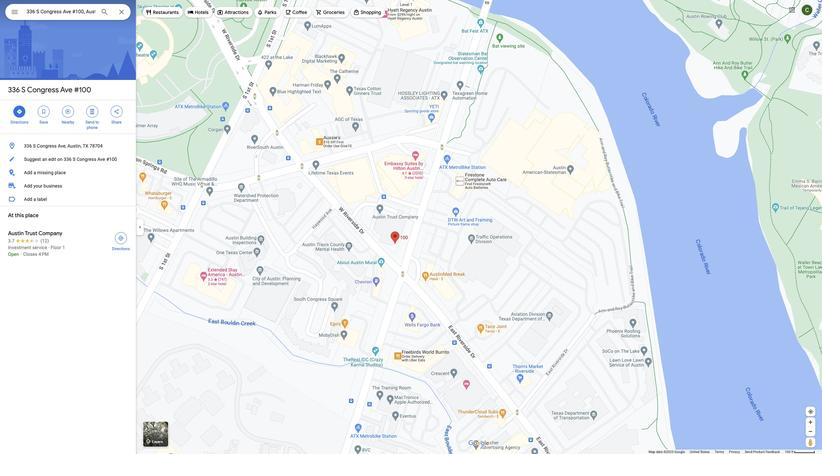 Task type: locate. For each thing, give the bounding box(es) containing it.
336
[[8, 85, 20, 95], [24, 143, 32, 149], [64, 157, 72, 162]]

austin,
[[68, 143, 82, 149]]

zoom in image
[[809, 420, 814, 425]]

show your location image
[[808, 409, 814, 415]]

add inside add your business link
[[24, 183, 32, 189]]

states
[[701, 450, 710, 454]]

map data ©2023 google
[[649, 450, 686, 454]]

0 vertical spatial congress
[[27, 85, 59, 95]]

ave inside button
[[98, 157, 105, 162]]

1 horizontal spatial ave
[[98, 157, 105, 162]]

open
[[8, 252, 19, 257]]

layers
[[152, 440, 163, 445]]

1 horizontal spatial s
[[33, 143, 36, 149]]

add a missing place
[[24, 170, 66, 175]]

google
[[675, 450, 686, 454]]

336 up 
[[8, 85, 20, 95]]

congress
[[27, 85, 59, 95], [37, 143, 57, 149], [77, 157, 96, 162]]

3 add from the top
[[24, 197, 32, 202]]

add inside add a missing place button
[[24, 170, 32, 175]]

directions inside actions for 336 s congress ave #100 region
[[10, 120, 28, 125]]

0 vertical spatial #100
[[74, 85, 91, 95]]

336 s congress ave #100
[[8, 85, 91, 95]]

missing
[[37, 170, 54, 175]]

google maps element
[[0, 0, 823, 454]]

#100
[[74, 85, 91, 95], [106, 157, 117, 162]]

add for add a label
[[24, 197, 32, 202]]

1 vertical spatial send
[[746, 450, 753, 454]]

336 s congress ave, austin, tx 78704 button
[[0, 139, 136, 153]]

zoom out image
[[809, 429, 814, 434]]

336 s congress ave, austin, tx 78704
[[24, 143, 103, 149]]

add left label
[[24, 197, 32, 202]]

austin trust company
[[8, 230, 62, 237]]

send left product
[[746, 450, 753, 454]]

a left label
[[33, 197, 36, 202]]

0 vertical spatial send
[[86, 120, 94, 125]]

1 vertical spatial place
[[25, 212, 39, 219]]

privacy button
[[730, 450, 741, 454]]

2 add from the top
[[24, 183, 32, 189]]

a
[[33, 170, 36, 175], [33, 197, 36, 202]]

3.7 stars 12 reviews image
[[8, 238, 49, 244]]

directions
[[10, 120, 28, 125], [112, 247, 130, 251]]

at
[[8, 212, 14, 219]]

restaurants button
[[143, 4, 183, 20]]

add left your
[[24, 183, 32, 189]]

place
[[55, 170, 66, 175], [25, 212, 39, 219]]

add your business
[[24, 183, 62, 189]]


[[16, 108, 22, 115]]

1 vertical spatial a
[[33, 197, 36, 202]]

0 vertical spatial place
[[55, 170, 66, 175]]

0 vertical spatial a
[[33, 170, 36, 175]]

336 s congress ave #100 main content
[[0, 0, 136, 454]]

1 horizontal spatial send
[[746, 450, 753, 454]]

2 horizontal spatial s
[[73, 157, 76, 162]]

investment service · floor 1 open ⋅ closes 4 pm
[[8, 245, 65, 257]]

attractions
[[225, 9, 249, 15]]

send
[[86, 120, 94, 125], [746, 450, 753, 454]]

1 horizontal spatial 336
[[24, 143, 32, 149]]

restaurants
[[153, 9, 179, 15]]

footer inside google maps 'element'
[[649, 450, 786, 454]]

1 vertical spatial directions
[[112, 247, 130, 251]]

an
[[42, 157, 47, 162]]

on
[[57, 157, 63, 162]]

a for label
[[33, 197, 36, 202]]

1 vertical spatial #100
[[106, 157, 117, 162]]

0 vertical spatial directions
[[10, 120, 28, 125]]

 search field
[[5, 4, 131, 21]]

0 horizontal spatial directions
[[10, 120, 28, 125]]

1 vertical spatial s
[[33, 143, 36, 149]]

google account: christina overa  
(christinaovera9@gmail.com) image
[[802, 5, 813, 15]]

save
[[39, 120, 48, 125]]

2 vertical spatial 336
[[64, 157, 72, 162]]

united states button
[[691, 450, 710, 454]]

2 vertical spatial add
[[24, 197, 32, 202]]

a inside add a missing place button
[[33, 170, 36, 175]]

send to phone
[[86, 120, 99, 130]]

shopping
[[361, 9, 382, 15]]

send up phone
[[86, 120, 94, 125]]

78704
[[90, 143, 103, 149]]

0 vertical spatial add
[[24, 170, 32, 175]]


[[114, 108, 120, 115]]

s up 
[[21, 85, 26, 95]]

1 a from the top
[[33, 170, 36, 175]]

ave down 78704
[[98, 157, 105, 162]]

send inside button
[[746, 450, 753, 454]]

0 vertical spatial 336
[[8, 85, 20, 95]]

place right "this"
[[25, 212, 39, 219]]

0 vertical spatial ave
[[60, 85, 73, 95]]

1 add from the top
[[24, 170, 32, 175]]

100 ft button
[[786, 450, 816, 454]]

ave
[[60, 85, 73, 95], [98, 157, 105, 162]]

1 vertical spatial add
[[24, 183, 32, 189]]

send product feedback button
[[746, 450, 781, 454]]

s
[[21, 85, 26, 95], [33, 143, 36, 149], [73, 157, 76, 162]]

1 vertical spatial 336
[[24, 143, 32, 149]]

footer
[[649, 450, 786, 454]]

1 horizontal spatial place
[[55, 170, 66, 175]]

336 right on
[[64, 157, 72, 162]]

send inside send to phone
[[86, 120, 94, 125]]

1 horizontal spatial directions
[[112, 247, 130, 251]]

suggest
[[24, 157, 41, 162]]

336 for 336 s congress ave #100
[[8, 85, 20, 95]]

place inside button
[[55, 170, 66, 175]]

add
[[24, 170, 32, 175], [24, 183, 32, 189], [24, 197, 32, 202]]

None field
[[27, 8, 95, 16]]

3.7
[[8, 238, 14, 244]]

congress up 
[[27, 85, 59, 95]]

2 a from the top
[[33, 197, 36, 202]]

0 horizontal spatial place
[[25, 212, 39, 219]]

data
[[657, 450, 663, 454]]

a left missing
[[33, 170, 36, 175]]

parks
[[265, 9, 277, 15]]

directions down 
[[10, 120, 28, 125]]

show street view coverage image
[[806, 438, 816, 448]]

groceries button
[[313, 4, 349, 20]]


[[41, 108, 47, 115]]

congress for ave
[[27, 85, 59, 95]]

1 horizontal spatial #100
[[106, 157, 117, 162]]

hotels button
[[185, 4, 213, 20]]

congress up the an
[[37, 143, 57, 149]]

shopping button
[[351, 4, 386, 20]]

directions image
[[118, 235, 124, 241]]

0 horizontal spatial s
[[21, 85, 26, 95]]

100 ft
[[786, 450, 794, 454]]

investment
[[8, 245, 31, 250]]

footer containing map data ©2023 google
[[649, 450, 786, 454]]

directions down directions icon
[[112, 247, 130, 251]]

1 vertical spatial congress
[[37, 143, 57, 149]]

share
[[111, 120, 122, 125]]

1 vertical spatial ave
[[98, 157, 105, 162]]

congress down tx
[[77, 157, 96, 162]]

place down on
[[55, 170, 66, 175]]

this
[[15, 212, 24, 219]]

add down the suggest
[[24, 170, 32, 175]]

0 horizontal spatial 336
[[8, 85, 20, 95]]

s down austin,
[[73, 157, 76, 162]]

add inside add a label button
[[24, 197, 32, 202]]

s up the suggest
[[33, 143, 36, 149]]

336 up the suggest
[[24, 143, 32, 149]]

0 horizontal spatial #100
[[74, 85, 91, 95]]

add a missing place button
[[0, 166, 136, 179]]

ave up ''
[[60, 85, 73, 95]]

to
[[95, 120, 99, 125]]

a inside add a label button
[[33, 197, 36, 202]]

0 vertical spatial s
[[21, 85, 26, 95]]

1
[[62, 245, 65, 250]]

0 horizontal spatial send
[[86, 120, 94, 125]]



Task type: describe. For each thing, give the bounding box(es) containing it.
add your business link
[[0, 179, 136, 193]]

suggest an edit on 336 s congress ave #100 button
[[0, 153, 136, 166]]

send product feedback
[[746, 450, 781, 454]]

#100 inside button
[[106, 157, 117, 162]]

0 horizontal spatial ave
[[60, 85, 73, 95]]


[[11, 7, 19, 17]]

hotels
[[195, 9, 209, 15]]

terms
[[715, 450, 725, 454]]

send for send product feedback
[[746, 450, 753, 454]]

add a label
[[24, 197, 47, 202]]

336 S Congress Ave #100, Austin, TX 78704 field
[[5, 4, 131, 20]]

·
[[48, 245, 49, 250]]

2 vertical spatial s
[[73, 157, 76, 162]]

united
[[691, 450, 700, 454]]

2 horizontal spatial 336
[[64, 157, 72, 162]]

company
[[39, 230, 62, 237]]

actions for 336 s congress ave #100 region
[[0, 100, 136, 134]]

attractions button
[[215, 4, 253, 20]]

austin
[[8, 230, 24, 237]]

directions button
[[108, 230, 134, 252]]

s for 336 s congress ave, austin, tx 78704
[[33, 143, 36, 149]]

floor
[[51, 245, 61, 250]]

terms button
[[715, 450, 725, 454]]

add for add a missing place
[[24, 170, 32, 175]]

suggest an edit on 336 s congress ave #100
[[24, 157, 117, 162]]

336 for 336 s congress ave, austin, tx 78704
[[24, 143, 32, 149]]

service
[[32, 245, 47, 250]]

phone
[[87, 125, 98, 130]]

product
[[754, 450, 765, 454]]


[[89, 108, 95, 115]]

 button
[[5, 4, 24, 21]]

map
[[649, 450, 656, 454]]

closes
[[23, 252, 37, 257]]

congress for ave,
[[37, 143, 57, 149]]

coffee
[[293, 9, 307, 15]]

trust
[[25, 230, 37, 237]]

100
[[786, 450, 791, 454]]

(12)
[[40, 238, 49, 244]]

parks button
[[255, 4, 281, 20]]

⋅
[[20, 252, 22, 257]]

coffee button
[[283, 4, 311, 20]]

directions inside button
[[112, 247, 130, 251]]


[[65, 108, 71, 115]]

ft
[[792, 450, 794, 454]]

feedback
[[766, 450, 781, 454]]

s for 336 s congress ave #100
[[21, 85, 26, 95]]

nearby
[[62, 120, 74, 125]]

collapse side panel image
[[136, 224, 144, 231]]

none field inside 336 s congress ave #100, austin, tx 78704 'field'
[[27, 8, 95, 16]]

edit
[[48, 157, 56, 162]]

at this place
[[8, 212, 39, 219]]

4 pm
[[39, 252, 49, 257]]

tx
[[83, 143, 88, 149]]

a for missing
[[33, 170, 36, 175]]

2 vertical spatial congress
[[77, 157, 96, 162]]

your
[[33, 183, 42, 189]]

ave,
[[58, 143, 66, 149]]

united states
[[691, 450, 710, 454]]

©2023
[[664, 450, 674, 454]]

add a label button
[[0, 193, 136, 206]]

groceries
[[323, 9, 345, 15]]

privacy
[[730, 450, 741, 454]]

business
[[44, 183, 62, 189]]

add for add your business
[[24, 183, 32, 189]]

label
[[37, 197, 47, 202]]

send for send to phone
[[86, 120, 94, 125]]



Task type: vqa. For each thing, say whether or not it's contained in the screenshot.


